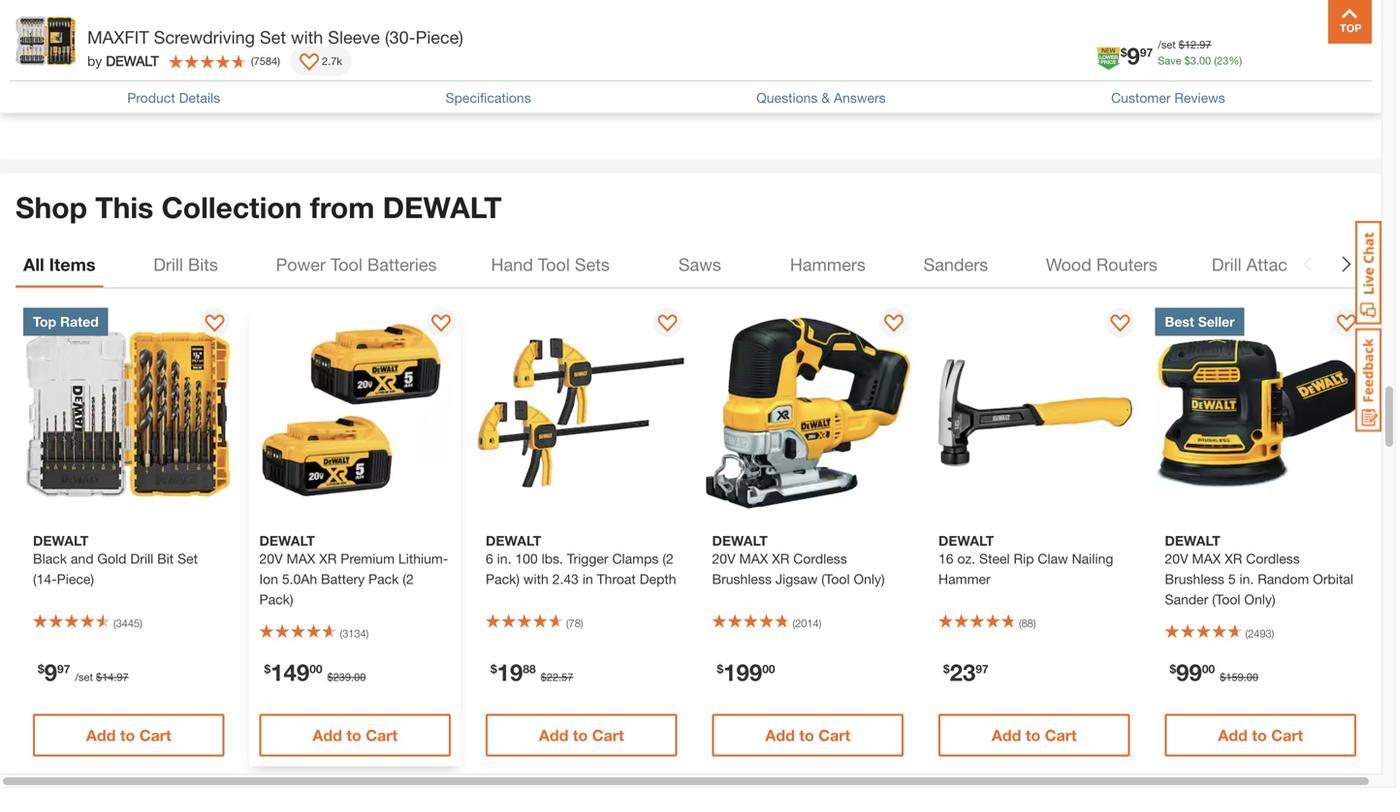 Task type: describe. For each thing, give the bounding box(es) containing it.
16
[[939, 551, 954, 567]]

23 inside /set $ 12 . 97 save $ 3 . 00 ( 23 %)
[[1217, 54, 1229, 67]]

$ 99 00 $ 159 . 00
[[1170, 659, 1259, 686]]

pack) inside dewalt 20v max xr premium lithium- ion 5.0ah battery pack (2 pack)
[[259, 592, 293, 608]]

( for dewalt 20v max xr cordless brushless 5 in. random orbital sander (tool only)
[[1246, 628, 1248, 640]]

depth
[[640, 571, 677, 587]]

( for dewalt 20v max xr premium lithium- ion 5.0ah battery pack (2 pack)
[[340, 628, 343, 640]]

( 3445 )
[[113, 617, 142, 630]]

add to cart for 20v max xr cordless brushless jigsaw (tool only)
[[766, 727, 851, 745]]

display image for $
[[432, 315, 451, 334]]

( 88 )
[[1019, 617, 1036, 630]]

steel
[[980, 551, 1010, 567]]

lbs.
[[542, 551, 563, 567]]

(2 inside dewalt 6 in. 100 lbs. trigger clamps (2 pack) with 2.43 in throat depth
[[663, 551, 674, 567]]

3134
[[343, 628, 366, 640]]

(30-
[[385, 27, 416, 48]]

3
[[1191, 54, 1197, 67]]

hammers
[[790, 254, 866, 275]]

dewalt 20v max xr premium lithium- ion 5.0ah battery pack (2 pack)
[[259, 533, 448, 608]]

top rated
[[33, 314, 99, 330]]

ion
[[259, 571, 278, 587]]

) for battery
[[366, 628, 369, 640]]

) down dewalt 16 oz. steel rip claw nailing hammer
[[1034, 617, 1036, 630]]

(14-
[[33, 571, 57, 587]]

hammer
[[939, 571, 991, 587]]

6 add from the left
[[1219, 727, 1248, 745]]

5.0ah
[[282, 571, 317, 587]]

lithium-
[[399, 551, 448, 567]]

/set inside $ 9 97 /set $ 14 . 97
[[75, 671, 93, 684]]

dewalt 20v max xr cordless brushless jigsaw (tool only)
[[712, 533, 885, 587]]

hand
[[491, 254, 533, 275]]

2.7k
[[322, 55, 342, 67]]

( for dewalt 6 in. 100 lbs. trigger clamps (2 pack) with 2.43 in throat depth
[[566, 617, 569, 630]]

20v for 99
[[1165, 551, 1189, 567]]

max for 149
[[287, 551, 316, 567]]

max for 99
[[1192, 551, 1221, 567]]

add to cart button for dewalt 6 in. 100 lbs. trigger clamps (2 pack) with 2.43 in throat depth
[[486, 714, 677, 757]]

100
[[515, 551, 538, 567]]

97 inside /set $ 12 . 97 save $ 3 . 00 ( 23 %)
[[1200, 38, 1212, 51]]

power tool batteries
[[276, 254, 437, 275]]

( inside /set $ 12 . 97 save $ 3 . 00 ( 23 %)
[[1215, 54, 1217, 67]]

dewalt for dewalt black and gold drill bit set (14-piece)
[[33, 533, 89, 549]]

xr cordless
[[1225, 551, 1300, 567]]

from
[[310, 190, 375, 225]]

all items button
[[16, 241, 103, 288]]

(tool inside dewalt 20v max xr cordless brushless 5 in. random orbital sander (tool only)
[[1213, 592, 1241, 608]]

nailing
[[1072, 551, 1114, 567]]

throat
[[597, 571, 636, 587]]

. inside $ 149 00 $ 239 . 00
[[351, 671, 354, 684]]

0 horizontal spatial with
[[291, 27, 323, 48]]

19
[[497, 659, 523, 686]]

159
[[1226, 671, 1244, 684]]

this
[[95, 190, 153, 225]]

(2 inside dewalt 20v max xr premium lithium- ion 5.0ah battery pack (2 pack)
[[403, 571, 414, 587]]

trigger
[[567, 551, 609, 567]]

dewalt 20v max xr cordless brushless 5 in. random orbital sander (tool only)
[[1165, 533, 1354, 608]]

visualtabs tab list
[[16, 241, 1354, 288]]

tool for hand
[[538, 254, 570, 275]]

batteries
[[367, 254, 437, 275]]

$ inside $ 23 97
[[944, 662, 950, 676]]

orbital
[[1313, 571, 1354, 587]]

sleeve
[[328, 27, 380, 48]]

dewalt 6 in. 100 lbs. trigger clamps (2 pack) with 2.43 in throat depth
[[486, 533, 677, 587]]

2493
[[1248, 628, 1272, 640]]

add for 20v max xr premium lithium- ion 5.0ah battery pack (2 pack)
[[313, 727, 342, 745]]

1 add to cart from the left
[[86, 727, 171, 745]]

239
[[333, 671, 351, 684]]

screwdriving
[[154, 27, 255, 48]]

top
[[33, 314, 56, 330]]

) for orbital
[[1272, 628, 1275, 640]]

( 2493 )
[[1246, 628, 1275, 640]]

product image image
[[15, 10, 78, 73]]

1 package product image image from the left
[[72, 0, 350, 86]]

top button
[[1329, 0, 1372, 44]]

add to cart for 20v max xr premium lithium- ion 5.0ah battery pack (2 pack)
[[313, 727, 398, 745]]

7584
[[254, 55, 278, 67]]

saws button
[[656, 241, 744, 288]]

) down maxfit screwdriving set with sleeve (30-piece)
[[278, 55, 280, 67]]

2 package product image image from the left
[[367, 0, 645, 86]]

(tool inside dewalt 20v max xr cordless brushless jigsaw (tool only)
[[822, 571, 850, 587]]

6 in. 100 lbs. trigger clamps (2 pack) with 2.43 in throat depth image
[[476, 308, 687, 519]]

maxfit screwdriving set with sleeve (30-piece)
[[87, 27, 464, 48]]

00 inside $ 199 00
[[763, 662, 775, 676]]

drill for drill attachments
[[1212, 254, 1242, 275]]

tool for power
[[331, 254, 363, 275]]

1 to from the left
[[120, 727, 135, 745]]

shop this collection from dewalt
[[16, 190, 502, 225]]

97 for $ 9 97
[[1140, 46, 1153, 59]]

sander
[[1165, 592, 1209, 608]]

20v inside dewalt 20v max xr cordless brushless jigsaw (tool only)
[[712, 551, 736, 567]]

16 oz. steel rip claw nailing hammer image
[[929, 308, 1140, 519]]

clamps
[[612, 551, 659, 567]]

view bundle link
[[826, 42, 1272, 81]]

customer reviews
[[1112, 90, 1226, 106]]

specifications
[[446, 90, 531, 106]]

dewalt 16 oz. steel rip claw nailing hammer
[[939, 533, 1114, 587]]

drill for drill bits
[[153, 254, 183, 275]]

78
[[569, 617, 581, 630]]

20v max xr cordless brushless 5 in. random orbital sander (tool only) image
[[1156, 308, 1367, 519]]

drill bits
[[153, 254, 218, 275]]

5
[[1229, 571, 1236, 587]]

0 horizontal spatial 23
[[950, 659, 976, 686]]

customer
[[1112, 90, 1171, 106]]

to for dewalt 6 in. 100 lbs. trigger clamps (2 pack) with 2.43 in throat depth
[[573, 727, 588, 745]]

maxfit
[[87, 27, 149, 48]]

answers
[[834, 90, 886, 106]]

add to cart button for dewalt 20v max xr premium lithium- ion 5.0ah battery pack (2 pack)
[[259, 714, 451, 757]]

2.43
[[553, 571, 579, 587]]

rated
[[60, 314, 99, 330]]

in
[[583, 571, 593, 587]]

drill inside "dewalt black and gold drill bit set (14-piece)"
[[130, 551, 153, 567]]

$ inside $ 9 97
[[1121, 46, 1127, 59]]

$ 23 97
[[944, 659, 989, 686]]

199
[[724, 659, 763, 686]]

xr for 199
[[772, 551, 790, 567]]

/set $ 12 . 97 save $ 3 . 00 ( 23 %)
[[1158, 38, 1243, 67]]

1 add to cart button from the left
[[33, 714, 225, 757]]

by
[[87, 53, 102, 69]]

sanders
[[924, 254, 989, 275]]

$ 19 88 $ 22 . 57
[[491, 659, 574, 686]]

0 vertical spatial 88
[[1022, 617, 1034, 630]]

97 for $ 9 97 /set $ 14 . 97
[[57, 662, 70, 676]]

questions
[[757, 90, 818, 106]]

wood routers
[[1046, 254, 1158, 275]]

) for only)
[[819, 617, 822, 630]]

hand tool sets
[[491, 254, 610, 275]]

add to cart for 16 oz. steel rip claw nailing hammer
[[992, 727, 1077, 745]]

dewalt for dewalt 6 in. 100 lbs. trigger clamps (2 pack) with 2.43 in throat depth
[[486, 533, 541, 549]]

cart for 20v max xr cordless brushless jigsaw (tool only)
[[819, 727, 851, 745]]

9 for $ 9 97
[[1127, 42, 1140, 69]]

all items
[[23, 254, 96, 275]]

3445
[[116, 617, 140, 630]]

cart for 6 in. 100 lbs. trigger clamps (2 pack) with 2.43 in throat depth
[[592, 727, 624, 745]]

1 add from the left
[[86, 727, 116, 745]]

( for dewalt 16 oz. steel rip claw nailing hammer
[[1019, 617, 1022, 630]]

to for dewalt 20v max xr cordless brushless jigsaw (tool only)
[[799, 727, 814, 745]]

wood
[[1046, 254, 1092, 275]]

97 for $ 23 97
[[976, 662, 989, 676]]

live chat image
[[1356, 221, 1382, 325]]

149
[[271, 659, 310, 686]]

97 right 14
[[117, 671, 129, 684]]

2014
[[795, 617, 819, 630]]

. inside $ 9 97 /set $ 14 . 97
[[114, 671, 117, 684]]



Task type: vqa. For each thing, say whether or not it's contained in the screenshot.
2nd even from left
no



Task type: locate. For each thing, give the bounding box(es) containing it.
1 brushless from the left
[[712, 571, 772, 587]]

/set up "save"
[[1158, 38, 1176, 51]]

tool inside button
[[538, 254, 570, 275]]

3 add to cart button from the left
[[486, 714, 677, 757]]

with up 2.7k
[[291, 27, 323, 48]]

00 inside /set $ 12 . 97 save $ 3 . 00 ( 23 %)
[[1200, 54, 1212, 67]]

20v right clamps
[[712, 551, 736, 567]]

. inside $ 99 00 $ 159 . 00
[[1244, 671, 1247, 684]]

only) right jigsaw
[[854, 571, 885, 587]]

2 horizontal spatial 20v
[[1165, 551, 1189, 567]]

2.7k button
[[290, 47, 352, 76]]

set right "bit"
[[178, 551, 198, 567]]

88
[[1022, 617, 1034, 630], [523, 662, 536, 676]]

( up 14
[[113, 617, 116, 630]]

1 horizontal spatial tool
[[538, 254, 570, 275]]

1 vertical spatial pack)
[[259, 592, 293, 608]]

4 to from the left
[[799, 727, 814, 745]]

0 horizontal spatial 9
[[44, 659, 57, 686]]

$ 9 97 /set $ 14 . 97
[[38, 659, 129, 686]]

dewalt for dewalt 20v max xr premium lithium- ion 5.0ah battery pack (2 pack)
[[259, 533, 315, 549]]

max left cordless
[[740, 551, 768, 567]]

0 vertical spatial /set
[[1158, 38, 1176, 51]]

) down in
[[581, 617, 583, 630]]

1 horizontal spatial (tool
[[1213, 592, 1241, 608]]

1 vertical spatial (tool
[[1213, 592, 1241, 608]]

jigsaw
[[776, 571, 818, 587]]

0 horizontal spatial only)
[[854, 571, 885, 587]]

xr up jigsaw
[[772, 551, 790, 567]]

97 down hammer
[[976, 662, 989, 676]]

dewalt inside dewalt 16 oz. steel rip claw nailing hammer
[[939, 533, 994, 549]]

1 horizontal spatial (2
[[663, 551, 674, 567]]

97
[[1200, 38, 1212, 51], [1140, 46, 1153, 59], [57, 662, 70, 676], [976, 662, 989, 676], [117, 671, 129, 684]]

display image
[[300, 53, 319, 73], [658, 315, 677, 334], [884, 315, 904, 334], [1337, 315, 1357, 334]]

0 vertical spatial piece)
[[416, 27, 464, 48]]

0 horizontal spatial max
[[287, 551, 316, 567]]

1 horizontal spatial with
[[524, 571, 549, 587]]

to for dewalt 16 oz. steel rip claw nailing hammer
[[1026, 727, 1041, 745]]

97 left 14
[[57, 662, 70, 676]]

1 vertical spatial only)
[[1245, 592, 1276, 608]]

set up ( 7584 )
[[260, 27, 286, 48]]

) down "dewalt black and gold drill bit set (14-piece)"
[[140, 617, 142, 630]]

/set left 14
[[75, 671, 93, 684]]

1 horizontal spatial pack)
[[486, 571, 520, 587]]

( down jigsaw
[[793, 617, 795, 630]]

brushless inside dewalt 20v max xr cordless brushless jigsaw (tool only)
[[712, 571, 772, 587]]

2 horizontal spatial display image
[[1111, 315, 1130, 334]]

) down cordless
[[819, 617, 822, 630]]

( 3134 )
[[340, 628, 369, 640]]

1 vertical spatial (2
[[403, 571, 414, 587]]

0 horizontal spatial brushless
[[712, 571, 772, 587]]

dewalt inside "dewalt black and gold drill bit set (14-piece)"
[[33, 533, 89, 549]]

20v max xr cordless brushless jigsaw (tool only) image
[[703, 308, 914, 519]]

add for 20v max xr cordless brushless jigsaw (tool only)
[[766, 727, 795, 745]]

sets
[[575, 254, 610, 275]]

$ 149 00 $ 239 . 00
[[264, 659, 366, 686]]

piece) inside "dewalt black and gold drill bit set (14-piece)"
[[57, 571, 94, 587]]

add to cart button down 159
[[1165, 714, 1357, 757]]

add to cart button down 14
[[33, 714, 225, 757]]

5 add from the left
[[992, 727, 1022, 745]]

in. right 5 at the bottom right
[[1240, 571, 1254, 587]]

( up $ 99 00 $ 159 . 00 on the bottom of the page
[[1246, 628, 1248, 640]]

3 cart from the left
[[592, 727, 624, 745]]

4 add to cart from the left
[[766, 727, 851, 745]]

1 vertical spatial 23
[[950, 659, 976, 686]]

1 vertical spatial /set
[[75, 671, 93, 684]]

display image down 'bits' at the left top of page
[[205, 315, 225, 334]]

customer reviews button
[[1112, 88, 1226, 108], [1112, 88, 1226, 108]]

cart
[[139, 727, 171, 745], [366, 727, 398, 745], [592, 727, 624, 745], [819, 727, 851, 745], [1045, 727, 1077, 745], [1272, 727, 1304, 745]]

) down "random"
[[1272, 628, 1275, 640]]

( left %)
[[1215, 54, 1217, 67]]

drill left "bit"
[[130, 551, 153, 567]]

in. right 6 on the bottom of page
[[497, 551, 512, 567]]

to for dewalt 20v max xr premium lithium- ion 5.0ah battery pack (2 pack)
[[347, 727, 362, 745]]

dewalt for dewalt 20v max xr cordless brushless jigsaw (tool only)
[[712, 533, 768, 549]]

add to cart button for dewalt 20v max xr cordless brushless jigsaw (tool only)
[[712, 714, 904, 757]]

20v up sander
[[1165, 551, 1189, 567]]

0 vertical spatial pack)
[[486, 571, 520, 587]]

in. inside dewalt 20v max xr cordless brushless 5 in. random orbital sander (tool only)
[[1240, 571, 1254, 587]]

specifications button
[[446, 88, 531, 108], [446, 88, 531, 108]]

%)
[[1229, 54, 1243, 67]]

drill left 'bits' at the left top of page
[[153, 254, 183, 275]]

add to cart button down 57
[[486, 714, 677, 757]]

57
[[562, 671, 574, 684]]

97 right 12 at the top right of page
[[1200, 38, 1212, 51]]

questions & answers
[[757, 90, 886, 106]]

piece) down and
[[57, 571, 94, 587]]

pack)
[[486, 571, 520, 587], [259, 592, 293, 608]]

2 display image from the left
[[432, 315, 451, 334]]

collection
[[162, 190, 302, 225]]

dewalt for dewalt 16 oz. steel rip claw nailing hammer
[[939, 533, 994, 549]]

0 horizontal spatial piece)
[[57, 571, 94, 587]]

1 xr from the left
[[319, 551, 337, 567]]

oz.
[[958, 551, 976, 567]]

22
[[547, 671, 559, 684]]

package product image image
[[72, 0, 350, 86], [367, 0, 645, 86]]

20v for 149
[[259, 551, 283, 567]]

88 left 22 in the left bottom of the page
[[523, 662, 536, 676]]

1 horizontal spatial 88
[[1022, 617, 1034, 630]]

88 down dewalt 16 oz. steel rip claw nailing hammer
[[1022, 617, 1034, 630]]

shop
[[16, 190, 87, 225]]

9 left "save"
[[1127, 42, 1140, 69]]

dewalt inside dewalt 20v max xr cordless brushless jigsaw (tool only)
[[712, 533, 768, 549]]

4 add to cart button from the left
[[712, 714, 904, 757]]

1 horizontal spatial set
[[260, 27, 286, 48]]

88 inside the $ 19 88 $ 22 . 57
[[523, 662, 536, 676]]

1 horizontal spatial in.
[[1240, 571, 1254, 587]]

12
[[1185, 38, 1197, 51]]

in. inside dewalt 6 in. 100 lbs. trigger clamps (2 pack) with 2.43 in throat depth
[[497, 551, 512, 567]]

5 add to cart from the left
[[992, 727, 1077, 745]]

drill attachments button
[[1204, 241, 1354, 288]]

2 to from the left
[[347, 727, 362, 745]]

0 horizontal spatial set
[[178, 551, 198, 567]]

drill up 'seller'
[[1212, 254, 1242, 275]]

1 horizontal spatial /set
[[1158, 38, 1176, 51]]

1 horizontal spatial 9
[[1127, 42, 1140, 69]]

1 vertical spatial 88
[[523, 662, 536, 676]]

set inside "dewalt black and gold drill bit set (14-piece)"
[[178, 551, 198, 567]]

pack
[[369, 571, 399, 587]]

2 add to cart button from the left
[[259, 714, 451, 757]]

saws
[[679, 254, 721, 275]]

display image
[[205, 315, 225, 334], [432, 315, 451, 334], [1111, 315, 1130, 334]]

drill inside drill attachments button
[[1212, 254, 1242, 275]]

black
[[33, 551, 67, 567]]

1 horizontal spatial brushless
[[1165, 571, 1225, 587]]

0 horizontal spatial /set
[[75, 671, 93, 684]]

tool
[[331, 254, 363, 275], [538, 254, 570, 275]]

drill inside drill bits button
[[153, 254, 183, 275]]

( 78 )
[[566, 617, 583, 630]]

0 vertical spatial 23
[[1217, 54, 1229, 67]]

add to cart button down 239
[[259, 714, 451, 757]]

(2 right "pack"
[[403, 571, 414, 587]]

reviews
[[1175, 90, 1226, 106]]

0 horizontal spatial tool
[[331, 254, 363, 275]]

(2 up "depth"
[[663, 551, 674, 567]]

dewalt inside dewalt 6 in. 100 lbs. trigger clamps (2 pack) with 2.43 in throat depth
[[486, 533, 541, 549]]

1 display image from the left
[[205, 315, 225, 334]]

1 tool from the left
[[331, 254, 363, 275]]

details
[[179, 90, 220, 106]]

23 down hammer
[[950, 659, 976, 686]]

to
[[120, 727, 135, 745], [347, 727, 362, 745], [573, 727, 588, 745], [799, 727, 814, 745], [1026, 727, 1041, 745], [1252, 727, 1267, 745]]

20v inside dewalt 20v max xr premium lithium- ion 5.0ah battery pack (2 pack)
[[259, 551, 283, 567]]

questions & answers button
[[757, 88, 886, 108], [757, 88, 886, 108]]

2 tool from the left
[[538, 254, 570, 275]]

3 add to cart from the left
[[539, 727, 624, 745]]

$
[[1179, 38, 1185, 51], [1121, 46, 1127, 59], [1185, 54, 1191, 67], [38, 662, 44, 676], [264, 662, 271, 676], [491, 662, 497, 676], [717, 662, 724, 676], [944, 662, 950, 676], [1170, 662, 1177, 676], [96, 671, 102, 684], [327, 671, 333, 684], [541, 671, 547, 684], [1220, 671, 1226, 684]]

2 20v from the left
[[712, 551, 736, 567]]

power
[[276, 254, 326, 275]]

dewalt inside dewalt 20v max xr premium lithium- ion 5.0ah battery pack (2 pack)
[[259, 533, 315, 549]]

only) down "random"
[[1245, 592, 1276, 608]]

1 vertical spatial with
[[524, 571, 549, 587]]

1 horizontal spatial 20v
[[712, 551, 736, 567]]

1 20v from the left
[[259, 551, 283, 567]]

1 vertical spatial piece)
[[57, 571, 94, 587]]

3 max from the left
[[1192, 551, 1221, 567]]

6 to from the left
[[1252, 727, 1267, 745]]

max
[[287, 551, 316, 567], [740, 551, 768, 567], [1192, 551, 1221, 567]]

cart for 20v max xr premium lithium- ion 5.0ah battery pack (2 pack)
[[366, 727, 398, 745]]

with inside dewalt 6 in. 100 lbs. trigger clamps (2 pack) with 2.43 in throat depth
[[524, 571, 549, 587]]

( for dewalt 20v max xr cordless brushless jigsaw (tool only)
[[793, 617, 795, 630]]

2 add from the left
[[313, 727, 342, 745]]

1 horizontal spatial package product image image
[[367, 0, 645, 86]]

3 20v from the left
[[1165, 551, 1189, 567]]

bit
[[157, 551, 174, 567]]

6 add to cart from the left
[[1219, 727, 1304, 745]]

2 add to cart from the left
[[313, 727, 398, 745]]

(tool down 5 at the bottom right
[[1213, 592, 1241, 608]]

14
[[102, 671, 114, 684]]

0 horizontal spatial package product image image
[[72, 0, 350, 86]]

1 vertical spatial in.
[[1240, 571, 1254, 587]]

power tool batteries button
[[268, 241, 445, 288]]

1 vertical spatial 9
[[44, 659, 57, 686]]

(tool down cordless
[[822, 571, 850, 587]]

by dewalt
[[87, 53, 159, 69]]

2 cart from the left
[[366, 727, 398, 745]]

brushless inside dewalt 20v max xr cordless brushless 5 in. random orbital sander (tool only)
[[1165, 571, 1225, 587]]

9 for $ 9 97 /set $ 14 . 97
[[44, 659, 57, 686]]

pack) down 6 on the bottom of page
[[486, 571, 520, 587]]

$ inside $ 199 00
[[717, 662, 724, 676]]

1 max from the left
[[287, 551, 316, 567]]

2 brushless from the left
[[1165, 571, 1225, 587]]

99
[[1177, 659, 1202, 686]]

dewalt inside dewalt 20v max xr cordless brushless 5 in. random orbital sander (tool only)
[[1165, 533, 1221, 549]]

xr for $
[[319, 551, 337, 567]]

( down dewalt 16 oz. steel rip claw nailing hammer
[[1019, 617, 1022, 630]]

add to cart button down $ 23 97
[[939, 714, 1130, 757]]

1 horizontal spatial only)
[[1245, 592, 1276, 608]]

random
[[1258, 571, 1310, 587]]

view
[[997, 51, 1037, 72]]

9 left 14
[[44, 659, 57, 686]]

5 cart from the left
[[1045, 727, 1077, 745]]

view bundle
[[997, 51, 1100, 72]]

max inside dewalt 20v max xr cordless brushless jigsaw (tool only)
[[740, 551, 768, 567]]

) for piece)
[[140, 617, 142, 630]]

1 horizontal spatial xr
[[772, 551, 790, 567]]

0 horizontal spatial in.
[[497, 551, 512, 567]]

) for pack)
[[581, 617, 583, 630]]

2 max from the left
[[740, 551, 768, 567]]

tool inside button
[[331, 254, 363, 275]]

1 cart from the left
[[139, 727, 171, 745]]

97 left "save"
[[1140, 46, 1153, 59]]

piece) up specifications
[[416, 27, 464, 48]]

brushless left jigsaw
[[712, 571, 772, 587]]

1 horizontal spatial max
[[740, 551, 768, 567]]

20v inside dewalt 20v max xr cordless brushless 5 in. random orbital sander (tool only)
[[1165, 551, 1189, 567]]

with down "100"
[[524, 571, 549, 587]]

( for dewalt black and gold drill bit set (14-piece)
[[113, 617, 116, 630]]

display image for 23
[[1111, 315, 1130, 334]]

cart for 16 oz. steel rip claw nailing hammer
[[1045, 727, 1077, 745]]

hammers button
[[783, 241, 874, 288]]

max inside dewalt 20v max xr cordless brushless 5 in. random orbital sander (tool only)
[[1192, 551, 1221, 567]]

hand tool sets button
[[484, 241, 618, 288]]

) down "pack"
[[366, 628, 369, 640]]

4 cart from the left
[[819, 727, 851, 745]]

0 vertical spatial in.
[[497, 551, 512, 567]]

black and gold drill bit set (14-piece) image
[[23, 308, 234, 519]]

add to cart button for dewalt 16 oz. steel rip claw nailing hammer
[[939, 714, 1130, 757]]

$ 9 97
[[1121, 42, 1153, 69]]

3 display image from the left
[[1111, 315, 1130, 334]]

display image left best
[[1111, 315, 1130, 334]]

20v max xr premium lithium-ion 5.0ah battery pack (2 pack) image
[[250, 308, 461, 519]]

add to cart
[[86, 727, 171, 745], [313, 727, 398, 745], [539, 727, 624, 745], [766, 727, 851, 745], [992, 727, 1077, 745], [1219, 727, 1304, 745]]

0 vertical spatial set
[[260, 27, 286, 48]]

drill attachments
[[1212, 254, 1346, 275]]

feedback link image
[[1356, 328, 1382, 433]]

add for 6 in. 100 lbs. trigger clamps (2 pack) with 2.43 in throat depth
[[539, 727, 569, 745]]

00
[[1200, 54, 1212, 67], [310, 662, 323, 676], [763, 662, 775, 676], [1202, 662, 1215, 676], [354, 671, 366, 684], [1247, 671, 1259, 684]]

xr up 'battery'
[[319, 551, 337, 567]]

0 horizontal spatial display image
[[205, 315, 225, 334]]

0 vertical spatial (2
[[663, 551, 674, 567]]

brushless up sander
[[1165, 571, 1225, 587]]

xr inside dewalt 20v max xr cordless brushless jigsaw (tool only)
[[772, 551, 790, 567]]

1 vertical spatial set
[[178, 551, 198, 567]]

0 horizontal spatial (2
[[403, 571, 414, 587]]

. inside the $ 19 88 $ 22 . 57
[[559, 671, 562, 684]]

pack) down ion
[[259, 592, 293, 608]]

display image inside the 2.7k dropdown button
[[300, 53, 319, 73]]

package product image image up details
[[72, 0, 350, 86]]

/set inside /set $ 12 . 97 save $ 3 . 00 ( 23 %)
[[1158, 38, 1176, 51]]

1 horizontal spatial display image
[[432, 315, 451, 334]]

piece)
[[416, 27, 464, 48], [57, 571, 94, 587]]

tool right power
[[331, 254, 363, 275]]

97 inside $ 9 97
[[1140, 46, 1153, 59]]

23 right 3
[[1217, 54, 1229, 67]]

1 horizontal spatial piece)
[[416, 27, 464, 48]]

0 horizontal spatial 20v
[[259, 551, 283, 567]]

display image down batteries
[[432, 315, 451, 334]]

( up 239
[[340, 628, 343, 640]]

drill bits button
[[142, 241, 229, 288]]

1 horizontal spatial 23
[[1217, 54, 1229, 67]]

( down maxfit screwdriving set with sleeve (30-piece)
[[251, 55, 254, 67]]

( down 2.43
[[566, 617, 569, 630]]

dewalt for dewalt 20v max xr cordless brushless 5 in. random orbital sander (tool only)
[[1165, 533, 1221, 549]]

claw
[[1038, 551, 1069, 567]]

all
[[23, 254, 44, 275]]

set
[[260, 27, 286, 48], [178, 551, 198, 567]]

0 vertical spatial only)
[[854, 571, 885, 587]]

add to cart for 6 in. 100 lbs. trigger clamps (2 pack) with 2.43 in throat depth
[[539, 727, 624, 745]]

.
[[1197, 38, 1200, 51], [1197, 54, 1200, 67], [114, 671, 117, 684], [351, 671, 354, 684], [559, 671, 562, 684], [1244, 671, 1247, 684]]

max up the 5.0ah
[[287, 551, 316, 567]]

only) inside dewalt 20v max xr cordless brushless 5 in. random orbital sander (tool only)
[[1245, 592, 1276, 608]]

0 horizontal spatial 88
[[523, 662, 536, 676]]

6 cart from the left
[[1272, 727, 1304, 745]]

0 vertical spatial 9
[[1127, 42, 1140, 69]]

dewalt black and gold drill bit set (14-piece)
[[33, 533, 198, 587]]

97 inside $ 23 97
[[976, 662, 989, 676]]

package product image image up specifications
[[367, 0, 645, 86]]

2 horizontal spatial max
[[1192, 551, 1221, 567]]

( 2014 )
[[793, 617, 822, 630]]

add to cart button down $ 199 00
[[712, 714, 904, 757]]

3 add from the left
[[539, 727, 569, 745]]

(2
[[663, 551, 674, 567], [403, 571, 414, 587]]

20v
[[259, 551, 283, 567], [712, 551, 736, 567], [1165, 551, 1189, 567]]

max up sander
[[1192, 551, 1221, 567]]

5 add to cart button from the left
[[939, 714, 1130, 757]]

add for 16 oz. steel rip claw nailing hammer
[[992, 727, 1022, 745]]

tool left sets
[[538, 254, 570, 275]]

routers
[[1097, 254, 1158, 275]]

seller
[[1198, 314, 1235, 330]]

only) inside dewalt 20v max xr cordless brushless jigsaw (tool only)
[[854, 571, 885, 587]]

items
[[49, 254, 96, 275]]

( 7584 )
[[251, 55, 280, 67]]

xr inside dewalt 20v max xr premium lithium- ion 5.0ah battery pack (2 pack)
[[319, 551, 337, 567]]

0 horizontal spatial pack)
[[259, 592, 293, 608]]

battery
[[321, 571, 365, 587]]

4 add from the left
[[766, 727, 795, 745]]

2 xr from the left
[[772, 551, 790, 567]]

product details button
[[127, 88, 220, 108], [127, 88, 220, 108]]

with
[[291, 27, 323, 48], [524, 571, 549, 587]]

best
[[1165, 314, 1195, 330]]

6
[[486, 551, 493, 567]]

max inside dewalt 20v max xr premium lithium- ion 5.0ah battery pack (2 pack)
[[287, 551, 316, 567]]

6 add to cart button from the left
[[1165, 714, 1357, 757]]

0 horizontal spatial xr
[[319, 551, 337, 567]]

5 to from the left
[[1026, 727, 1041, 745]]

0 vertical spatial (tool
[[822, 571, 850, 587]]

0 horizontal spatial (tool
[[822, 571, 850, 587]]

0 vertical spatial with
[[291, 27, 323, 48]]

pack) inside dewalt 6 in. 100 lbs. trigger clamps (2 pack) with 2.43 in throat depth
[[486, 571, 520, 587]]

3 to from the left
[[573, 727, 588, 745]]

20v up ion
[[259, 551, 283, 567]]

xr
[[319, 551, 337, 567], [772, 551, 790, 567]]

23
[[1217, 54, 1229, 67], [950, 659, 976, 686]]



